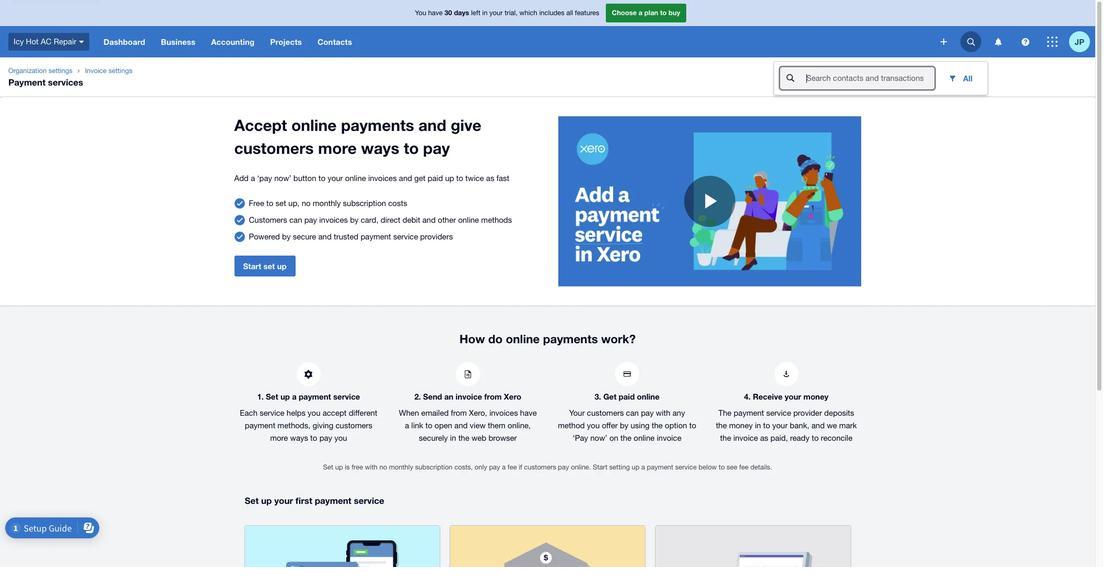 Task type: vqa. For each thing, say whether or not it's contained in the screenshot.
Notes
no



Task type: locate. For each thing, give the bounding box(es) containing it.
card,
[[361, 216, 379, 225]]

1 horizontal spatial in
[[482, 9, 488, 17]]

monthly right up, in the top left of the page
[[313, 199, 341, 208]]

customers
[[249, 216, 287, 225]]

0 vertical spatial with
[[656, 409, 671, 418]]

pay down giving
[[320, 434, 332, 443]]

set left is
[[323, 464, 333, 472]]

0 vertical spatial from
[[485, 392, 502, 402]]

money up provider
[[804, 392, 829, 402]]

how do online payments work?
[[460, 332, 636, 346]]

1 vertical spatial with
[[365, 464, 378, 472]]

1 vertical spatial payments
[[543, 332, 598, 346]]

0 vertical spatial no
[[302, 199, 311, 208]]

0 horizontal spatial in
[[450, 434, 456, 443]]

below
[[699, 464, 717, 472]]

1. set up a payment service
[[257, 392, 360, 402]]

1 horizontal spatial invoice
[[657, 434, 682, 443]]

customers up offer
[[587, 409, 624, 418]]

service
[[393, 232, 418, 241], [333, 392, 360, 402], [260, 409, 285, 418], [767, 409, 791, 418], [675, 464, 697, 472], [354, 496, 384, 507]]

monthly right 'free'
[[389, 464, 413, 472]]

and inside when emailed from xero, invoices have a link to open and view them online, securely in the web browser
[[455, 422, 468, 431]]

as left fast
[[486, 174, 494, 183]]

gocardless illustration image
[[470, 537, 625, 568]]

get
[[604, 392, 617, 402]]

subscription down securely
[[415, 464, 453, 472]]

start set up button
[[234, 256, 296, 277]]

0 vertical spatial in
[[482, 9, 488, 17]]

setting
[[610, 464, 630, 472]]

0 horizontal spatial set
[[245, 496, 259, 507]]

now' right 'pay
[[274, 174, 291, 183]]

1 horizontal spatial as
[[760, 434, 769, 443]]

invoices up costs
[[368, 174, 397, 183]]

1 vertical spatial money
[[729, 422, 753, 431]]

icy hot ac repair
[[14, 37, 76, 46]]

by inside your customers can pay with any method you offer by using the option to 'pay now' on the online invoice
[[620, 422, 629, 431]]

powered
[[249, 232, 280, 241]]

bank,
[[790, 422, 810, 431]]

2 horizontal spatial svg image
[[995, 38, 1002, 46]]

you down accept at left bottom
[[335, 434, 347, 443]]

give
[[451, 116, 482, 135]]

invoice up "see"
[[734, 434, 758, 443]]

payment right first
[[315, 496, 352, 507]]

start right online.
[[593, 464, 608, 472]]

0 horizontal spatial invoices
[[319, 216, 348, 225]]

browser
[[489, 434, 517, 443]]

your up free to set up, no monthly subscription costs on the top left of page
[[328, 174, 343, 183]]

1 vertical spatial you
[[587, 422, 600, 431]]

0 horizontal spatial invoice
[[456, 392, 482, 402]]

1 vertical spatial set
[[264, 262, 275, 271]]

and left give
[[419, 116, 446, 135]]

buy
[[669, 8, 681, 17]]

have up online, at the bottom left of the page
[[520, 409, 537, 418]]

all group
[[774, 62, 988, 95]]

start down powered
[[243, 262, 261, 271]]

set left up, in the top left of the page
[[276, 199, 286, 208]]

and
[[419, 116, 446, 135], [399, 174, 412, 183], [423, 216, 436, 225], [318, 232, 332, 241], [455, 422, 468, 431], [812, 422, 825, 431]]

have left 30
[[428, 9, 443, 17]]

customers right if
[[524, 464, 556, 472]]

with inside your customers can pay with any method you offer by using the option to 'pay now' on the online invoice
[[656, 409, 671, 418]]

0 horizontal spatial now'
[[274, 174, 291, 183]]

methods
[[481, 216, 512, 225]]

customers inside the accept online payments and give customers more ways to pay
[[234, 139, 314, 158]]

provider
[[794, 409, 822, 418]]

ac
[[41, 37, 51, 46]]

2 vertical spatial in
[[450, 434, 456, 443]]

your inside you have 30 days left in your trial, which includes all features
[[490, 9, 503, 17]]

0 horizontal spatial settings
[[49, 67, 72, 75]]

up up helps
[[281, 392, 290, 402]]

money inside the payment service provider deposits the money in to your bank, and we mark the invoice as paid, ready to reconcile
[[729, 422, 753, 431]]

as
[[486, 174, 494, 183], [760, 434, 769, 443]]

securely
[[419, 434, 448, 443]]

0 horizontal spatial start
[[243, 262, 261, 271]]

1 horizontal spatial by
[[350, 216, 359, 225]]

2 settings from the left
[[109, 67, 132, 75]]

2 horizontal spatial invoices
[[490, 409, 518, 418]]

can
[[289, 216, 302, 225], [626, 409, 639, 418]]

1 horizontal spatial settings
[[109, 67, 132, 75]]

payments inside the accept online payments and give customers more ways to pay
[[341, 116, 414, 135]]

0 vertical spatial set
[[276, 199, 286, 208]]

1 vertical spatial have
[[520, 409, 537, 418]]

your left 'trial,'
[[490, 9, 503, 17]]

debit
[[403, 216, 420, 225]]

1 vertical spatial subscription
[[415, 464, 453, 472]]

up left is
[[335, 464, 343, 472]]

0 horizontal spatial from
[[451, 409, 467, 418]]

a inside when emailed from xero, invoices have a link to open and view them online, securely in the web browser
[[405, 422, 409, 431]]

customers down different at the bottom left
[[336, 422, 373, 431]]

deposits
[[824, 409, 855, 418]]

ways down methods,
[[290, 434, 308, 443]]

pay right only
[[489, 464, 500, 472]]

set left first
[[245, 496, 259, 507]]

1 horizontal spatial set
[[266, 392, 278, 402]]

you
[[415, 9, 426, 17]]

button
[[294, 174, 316, 183]]

paypal illustration image
[[676, 537, 831, 568]]

to inside when emailed from xero, invoices have a link to open and view them online, securely in the web browser
[[426, 422, 433, 431]]

2 vertical spatial set
[[245, 496, 259, 507]]

have inside when emailed from xero, invoices have a link to open and view them online, securely in the web browser
[[520, 409, 537, 418]]

set down powered
[[264, 262, 275, 271]]

to left buy
[[660, 8, 667, 17]]

can inside your customers can pay with any method you offer by using the option to 'pay now' on the online invoice
[[626, 409, 639, 418]]

2 horizontal spatial set
[[323, 464, 333, 472]]

customers can pay invoices by card, direct debit and other online methods
[[249, 216, 512, 225]]

by right offer
[[620, 422, 629, 431]]

online inside your customers can pay with any method you offer by using the option to 'pay now' on the online invoice
[[634, 434, 655, 443]]

more inside the accept online payments and give customers more ways to pay
[[318, 139, 357, 158]]

pay inside the accept online payments and give customers more ways to pay
[[423, 139, 450, 158]]

the
[[652, 422, 663, 431], [716, 422, 727, 431], [459, 434, 470, 443], [621, 434, 632, 443], [720, 434, 731, 443]]

Search contacts and transactions search field
[[806, 68, 934, 88]]

0 horizontal spatial money
[[729, 422, 753, 431]]

0 horizontal spatial have
[[428, 9, 443, 17]]

navigation
[[96, 26, 934, 57]]

2 horizontal spatial svg image
[[1048, 37, 1058, 47]]

0 horizontal spatial by
[[282, 232, 291, 241]]

to up get
[[404, 139, 419, 158]]

start
[[243, 262, 261, 271], [593, 464, 608, 472]]

the inside when emailed from xero, invoices have a link to open and view them online, securely in the web browser
[[459, 434, 470, 443]]

a left link
[[405, 422, 409, 431]]

3. get paid online
[[595, 392, 660, 402]]

0 horizontal spatial fee
[[508, 464, 517, 472]]

1 vertical spatial now'
[[591, 434, 608, 443]]

svg image
[[1048, 37, 1058, 47], [1022, 38, 1030, 46], [79, 41, 84, 43]]

0 horizontal spatial ways
[[290, 434, 308, 443]]

fee left if
[[508, 464, 517, 472]]

settings up services at the top of the page
[[49, 67, 72, 75]]

as left paid,
[[760, 434, 769, 443]]

and left get
[[399, 174, 412, 183]]

0 horizontal spatial can
[[289, 216, 302, 225]]

from
[[485, 392, 502, 402], [451, 409, 467, 418]]

payment
[[8, 77, 46, 88]]

your up provider
[[785, 392, 802, 402]]

on
[[610, 434, 619, 443]]

your up paid,
[[773, 422, 788, 431]]

a up helps
[[292, 392, 297, 402]]

no right 'free'
[[380, 464, 387, 472]]

1 horizontal spatial start
[[593, 464, 608, 472]]

0 vertical spatial payments
[[341, 116, 414, 135]]

pay up get
[[423, 139, 450, 158]]

can up using
[[626, 409, 639, 418]]

pay inside the each service helps you accept different payment methods, giving customers more ways to pay you
[[320, 434, 332, 443]]

an
[[444, 392, 454, 402]]

0 horizontal spatial svg image
[[79, 41, 84, 43]]

with
[[656, 409, 671, 418], [365, 464, 378, 472]]

settings for organization settings
[[49, 67, 72, 75]]

do
[[488, 332, 503, 346]]

if
[[519, 464, 522, 472]]

and left view at the left bottom of page
[[455, 422, 468, 431]]

1 vertical spatial more
[[270, 434, 288, 443]]

invoice down option
[[657, 434, 682, 443]]

1 horizontal spatial money
[[804, 392, 829, 402]]

1 vertical spatial ways
[[290, 434, 308, 443]]

to inside the each service helps you accept different payment methods, giving customers more ways to pay you
[[310, 434, 317, 443]]

with left any
[[656, 409, 671, 418]]

2 horizontal spatial by
[[620, 422, 629, 431]]

svg image
[[967, 38, 975, 46], [995, 38, 1002, 46], [941, 39, 947, 45]]

you up giving
[[308, 409, 321, 418]]

service inside the each service helps you accept different payment methods, giving customers more ways to pay you
[[260, 409, 285, 418]]

payment down 4.
[[734, 409, 764, 418]]

open
[[435, 422, 452, 431]]

1 vertical spatial monthly
[[389, 464, 413, 472]]

payment down customers can pay invoices by card, direct debit and other online methods at top
[[361, 232, 391, 241]]

0 horizontal spatial subscription
[[343, 199, 386, 208]]

2 horizontal spatial in
[[755, 422, 761, 431]]

organization settings
[[8, 67, 72, 75]]

which
[[520, 9, 538, 17]]

set up your first payment service
[[245, 496, 384, 507]]

with for pay
[[656, 409, 671, 418]]

now' inside your customers can pay with any method you offer by using the option to 'pay now' on the online invoice
[[591, 434, 608, 443]]

a left if
[[502, 464, 506, 472]]

to left twice
[[456, 174, 463, 183]]

2. send an invoice from xero
[[415, 392, 522, 402]]

in down open
[[450, 434, 456, 443]]

to right button
[[319, 174, 325, 183]]

set right 1.
[[266, 392, 278, 402]]

and left we
[[812, 422, 825, 431]]

by left secure
[[282, 232, 291, 241]]

a left plan
[[639, 8, 643, 17]]

accept
[[323, 409, 347, 418]]

1 vertical spatial in
[[755, 422, 761, 431]]

no
[[302, 199, 311, 208], [380, 464, 387, 472]]

1 horizontal spatial now'
[[591, 434, 608, 443]]

repair
[[54, 37, 76, 46]]

settings right invoice
[[109, 67, 132, 75]]

1 horizontal spatial from
[[485, 392, 502, 402]]

0 horizontal spatial more
[[270, 434, 288, 443]]

can down up, in the top left of the page
[[289, 216, 302, 225]]

payments
[[341, 116, 414, 135], [543, 332, 598, 346]]

pay
[[423, 139, 450, 158], [304, 216, 317, 225], [641, 409, 654, 418], [320, 434, 332, 443], [489, 464, 500, 472], [558, 464, 569, 472]]

pay up using
[[641, 409, 654, 418]]

organization settings link
[[4, 66, 77, 76]]

online
[[292, 116, 337, 135], [345, 174, 366, 183], [458, 216, 479, 225], [506, 332, 540, 346], [637, 392, 660, 402], [634, 434, 655, 443]]

2 horizontal spatial invoice
[[734, 434, 758, 443]]

monthly
[[313, 199, 341, 208], [389, 464, 413, 472]]

None search field
[[781, 67, 934, 89]]

in down receive
[[755, 422, 761, 431]]

service down 4. receive your money
[[767, 409, 791, 418]]

2 fee from the left
[[739, 464, 749, 472]]

subscription
[[343, 199, 386, 208], [415, 464, 453, 472]]

payment
[[361, 232, 391, 241], [299, 392, 331, 402], [734, 409, 764, 418], [245, 422, 275, 431], [647, 464, 674, 472], [315, 496, 352, 507]]

0 vertical spatial more
[[318, 139, 357, 158]]

view
[[470, 422, 486, 431]]

no right up, in the top left of the page
[[302, 199, 311, 208]]

up
[[445, 174, 454, 183], [277, 262, 287, 271], [281, 392, 290, 402], [335, 464, 343, 472], [632, 464, 640, 472], [261, 496, 272, 507]]

business button
[[153, 26, 203, 57]]

2 vertical spatial you
[[335, 434, 347, 443]]

you left offer
[[587, 422, 600, 431]]

now' left on
[[591, 434, 608, 443]]

0 vertical spatial start
[[243, 262, 261, 271]]

1 vertical spatial set
[[323, 464, 333, 472]]

now'
[[274, 174, 291, 183], [591, 434, 608, 443]]

1 horizontal spatial have
[[520, 409, 537, 418]]

0 vertical spatial now'
[[274, 174, 291, 183]]

1 horizontal spatial with
[[656, 409, 671, 418]]

and right debit
[[423, 216, 436, 225]]

all
[[963, 74, 973, 83]]

trial,
[[505, 9, 518, 17]]

0 horizontal spatial paid
[[428, 174, 443, 183]]

invoices up them
[[490, 409, 518, 418]]

invoices inside when emailed from xero, invoices have a link to open and view them online, securely in the web browser
[[490, 409, 518, 418]]

more up add a 'pay now' button to your online invoices and get paid up to twice as fast
[[318, 139, 357, 158]]

the payment service provider deposits the money in to your bank, and we mark the invoice as paid, ready to reconcile
[[716, 409, 857, 443]]

1 vertical spatial from
[[451, 409, 467, 418]]

banner
[[0, 0, 1096, 95]]

invoices down free to set up, no monthly subscription costs on the top left of page
[[319, 216, 348, 225]]

1 vertical spatial as
[[760, 434, 769, 443]]

organization
[[8, 67, 47, 75]]

start set up
[[243, 262, 287, 271]]

from left xero
[[485, 392, 502, 402]]

set inside button
[[264, 262, 275, 271]]

emailed
[[421, 409, 449, 418]]

up down powered
[[277, 262, 287, 271]]

1 horizontal spatial svg image
[[967, 38, 975, 46]]

1 vertical spatial can
[[626, 409, 639, 418]]

2 vertical spatial invoices
[[490, 409, 518, 418]]

1 vertical spatial no
[[380, 464, 387, 472]]

2 vertical spatial by
[[620, 422, 629, 431]]

1 horizontal spatial ways
[[361, 139, 399, 158]]

payment down 'each'
[[245, 422, 275, 431]]

1 horizontal spatial more
[[318, 139, 357, 158]]

0 horizontal spatial you
[[308, 409, 321, 418]]

1 vertical spatial paid
[[619, 392, 635, 402]]

set
[[266, 392, 278, 402], [323, 464, 333, 472], [245, 496, 259, 507]]

1 settings from the left
[[49, 67, 72, 75]]

payment right 'setting'
[[647, 464, 674, 472]]

0 vertical spatial ways
[[361, 139, 399, 158]]

with right 'free'
[[365, 464, 378, 472]]

invoice up xero,
[[456, 392, 482, 402]]

projects
[[270, 37, 302, 46]]

customers down accept
[[234, 139, 314, 158]]

0 vertical spatial monthly
[[313, 199, 341, 208]]

0 horizontal spatial as
[[486, 174, 494, 183]]

ways up add a 'pay now' button to your online invoices and get paid up to twice as fast
[[361, 139, 399, 158]]

in right left
[[482, 9, 488, 17]]

0 vertical spatial have
[[428, 9, 443, 17]]

to down giving
[[310, 434, 317, 443]]

to right ready
[[812, 434, 819, 443]]

projects button
[[262, 26, 310, 57]]

1 horizontal spatial subscription
[[415, 464, 453, 472]]

more down methods,
[[270, 434, 288, 443]]

online,
[[508, 422, 531, 431]]

1 horizontal spatial can
[[626, 409, 639, 418]]

service down 1.
[[260, 409, 285, 418]]

only
[[475, 464, 487, 472]]

0 vertical spatial by
[[350, 216, 359, 225]]

subscription up card,
[[343, 199, 386, 208]]

0 vertical spatial set
[[266, 392, 278, 402]]

0 vertical spatial invoices
[[368, 174, 397, 183]]

0 horizontal spatial monthly
[[313, 199, 341, 208]]

to inside the accept online payments and give customers more ways to pay
[[404, 139, 419, 158]]

by left card,
[[350, 216, 359, 225]]

from down '2. send an invoice from xero'
[[451, 409, 467, 418]]

0 horizontal spatial payments
[[341, 116, 414, 135]]

paid,
[[771, 434, 788, 443]]

set for set up is free with no monthly subscription costs, only pay a fee if customers pay online. start setting up a payment service below to see fee details.
[[323, 464, 333, 472]]

0 horizontal spatial set
[[264, 262, 275, 271]]

ways
[[361, 139, 399, 158], [290, 434, 308, 443]]

set
[[276, 199, 286, 208], [264, 262, 275, 271]]

3.
[[595, 392, 601, 402]]

you have 30 days left in your trial, which includes all features
[[415, 8, 600, 17]]

your inside the payment service provider deposits the money in to your bank, and we mark the invoice as paid, ready to reconcile
[[773, 422, 788, 431]]

in inside the payment service provider deposits the money in to your bank, and we mark the invoice as paid, ready to reconcile
[[755, 422, 761, 431]]

money down the 'the'
[[729, 422, 753, 431]]

ways inside the each service helps you accept different payment methods, giving customers more ways to pay you
[[290, 434, 308, 443]]

1 horizontal spatial monthly
[[389, 464, 413, 472]]

0 vertical spatial subscription
[[343, 199, 386, 208]]



Task type: describe. For each thing, give the bounding box(es) containing it.
customers inside the each service helps you accept different payment methods, giving customers more ways to pay you
[[336, 422, 373, 431]]

1 horizontal spatial paid
[[619, 392, 635, 402]]

up right 'setting'
[[632, 464, 640, 472]]

your
[[569, 409, 585, 418]]

invoice
[[85, 67, 107, 75]]

plan
[[645, 8, 658, 17]]

0 vertical spatial you
[[308, 409, 321, 418]]

costs
[[388, 199, 407, 208]]

banner containing jp
[[0, 0, 1096, 95]]

free
[[352, 464, 363, 472]]

and right secure
[[318, 232, 332, 241]]

to right free
[[267, 199, 273, 208]]

2.
[[415, 392, 421, 402]]

up left first
[[261, 496, 272, 507]]

when
[[399, 409, 419, 418]]

4.
[[744, 392, 751, 402]]

work?
[[601, 332, 636, 346]]

a right 'setting'
[[642, 464, 645, 472]]

30
[[445, 8, 452, 17]]

1 horizontal spatial svg image
[[1022, 38, 1030, 46]]

all
[[567, 9, 573, 17]]

web
[[472, 434, 487, 443]]

1 fee from the left
[[508, 464, 517, 472]]

invoice inside your customers can pay with any method you offer by using the option to 'pay now' on the online invoice
[[657, 434, 682, 443]]

contacts button
[[310, 26, 360, 57]]

send
[[423, 392, 442, 402]]

secure
[[293, 232, 316, 241]]

free to set up, no monthly subscription costs
[[249, 199, 407, 208]]

pay left online.
[[558, 464, 569, 472]]

dashboard link
[[96, 26, 153, 57]]

service down 'free'
[[354, 496, 384, 507]]

accounting
[[211, 37, 255, 46]]

from inside when emailed from xero, invoices have a link to open and view them online, securely in the web browser
[[451, 409, 467, 418]]

in inside when emailed from xero, invoices have a link to open and view them online, securely in the web browser
[[450, 434, 456, 443]]

xero,
[[469, 409, 487, 418]]

how
[[460, 332, 485, 346]]

jp
[[1075, 37, 1085, 46]]

online.
[[571, 464, 591, 472]]

them
[[488, 422, 506, 431]]

0 vertical spatial as
[[486, 174, 494, 183]]

with for free
[[365, 464, 378, 472]]

to inside your customers can pay with any method you offer by using the option to 'pay now' on the online invoice
[[690, 422, 697, 431]]

up left twice
[[445, 174, 454, 183]]

direct
[[381, 216, 401, 225]]

pay up secure
[[304, 216, 317, 225]]

1 vertical spatial invoices
[[319, 216, 348, 225]]

stripe illustration image
[[265, 537, 420, 568]]

reconcile
[[821, 434, 853, 443]]

xero
[[504, 392, 522, 402]]

video player region
[[558, 116, 861, 287]]

your left first
[[274, 496, 293, 507]]

details.
[[751, 464, 772, 472]]

service up accept at left bottom
[[333, 392, 360, 402]]

start inside button
[[243, 262, 261, 271]]

free
[[249, 199, 264, 208]]

1 horizontal spatial payments
[[543, 332, 598, 346]]

1 horizontal spatial no
[[380, 464, 387, 472]]

method
[[558, 422, 585, 431]]

1 horizontal spatial you
[[335, 434, 347, 443]]

features
[[575, 9, 600, 17]]

as inside the payment service provider deposits the money in to your bank, and we mark the invoice as paid, ready to reconcile
[[760, 434, 769, 443]]

trusted
[[334, 232, 359, 241]]

get
[[414, 174, 426, 183]]

providers
[[420, 232, 453, 241]]

powered by secure and trusted payment service providers
[[249, 232, 453, 241]]

invoice settings
[[85, 67, 132, 75]]

a right add
[[251, 174, 255, 183]]

settings for invoice settings
[[109, 67, 132, 75]]

1 vertical spatial start
[[593, 464, 608, 472]]

offer
[[602, 422, 618, 431]]

mark
[[840, 422, 857, 431]]

up,
[[288, 199, 300, 208]]

in inside you have 30 days left in your trial, which includes all features
[[482, 9, 488, 17]]

add a 'pay now' button to your online invoices and get paid up to twice as fast
[[234, 174, 510, 183]]

and inside the accept online payments and give customers more ways to pay
[[419, 116, 446, 135]]

payment up helps
[[299, 392, 331, 402]]

1.
[[257, 392, 264, 402]]

0 horizontal spatial svg image
[[941, 39, 947, 45]]

services
[[48, 77, 83, 88]]

online inside the accept online payments and give customers more ways to pay
[[292, 116, 337, 135]]

all button
[[940, 68, 981, 89]]

4. receive your money
[[744, 392, 829, 402]]

0 vertical spatial paid
[[428, 174, 443, 183]]

icy hot ac repair button
[[0, 26, 96, 57]]

using
[[631, 422, 650, 431]]

none search field inside all group
[[781, 67, 934, 89]]

any
[[673, 409, 685, 418]]

service down debit
[[393, 232, 418, 241]]

navigation containing dashboard
[[96, 26, 934, 57]]

'pay
[[573, 434, 588, 443]]

ways inside the accept online payments and give customers more ways to pay
[[361, 139, 399, 158]]

payment services
[[8, 77, 83, 88]]

choose
[[612, 8, 637, 17]]

each service helps you accept different payment methods, giving customers more ways to pay you
[[240, 409, 377, 443]]

hot
[[26, 37, 39, 46]]

your customers can pay with any method you offer by using the option to 'pay now' on the online invoice
[[558, 409, 697, 443]]

each
[[240, 409, 258, 418]]

1 horizontal spatial set
[[276, 199, 286, 208]]

to down receive
[[763, 422, 770, 431]]

to left "see"
[[719, 464, 725, 472]]

invoice settings link
[[81, 66, 137, 76]]

includes
[[539, 9, 565, 17]]

other
[[438, 216, 456, 225]]

payment inside the payment service provider deposits the money in to your bank, and we mark the invoice as paid, ready to reconcile
[[734, 409, 764, 418]]

more inside the each service helps you accept different payment methods, giving customers more ways to pay you
[[270, 434, 288, 443]]

jp button
[[1069, 26, 1096, 57]]

service inside the payment service provider deposits the money in to your bank, and we mark the invoice as paid, ready to reconcile
[[767, 409, 791, 418]]

service left below
[[675, 464, 697, 472]]

helps
[[287, 409, 306, 418]]

receive
[[753, 392, 783, 402]]

you inside your customers can pay with any method you offer by using the option to 'pay now' on the online invoice
[[587, 422, 600, 431]]

up inside the start set up button
[[277, 262, 287, 271]]

when emailed from xero, invoices have a link to open and view them online, securely in the web browser
[[399, 409, 537, 443]]

have inside you have 30 days left in your trial, which includes all features
[[428, 9, 443, 17]]

accept online payments and give customers more ways to pay
[[234, 116, 482, 158]]

different
[[349, 409, 377, 418]]

invoice inside the payment service provider deposits the money in to your bank, and we mark the invoice as paid, ready to reconcile
[[734, 434, 758, 443]]

we
[[827, 422, 837, 431]]

payment inside the each service helps you accept different payment methods, giving customers more ways to pay you
[[245, 422, 275, 431]]

1 vertical spatial by
[[282, 232, 291, 241]]

business
[[161, 37, 196, 46]]

pay inside your customers can pay with any method you offer by using the option to 'pay now' on the online invoice
[[641, 409, 654, 418]]

days
[[454, 8, 469, 17]]

ready
[[790, 434, 810, 443]]

left
[[471, 9, 481, 17]]

svg image inside the icy hot ac repair popup button
[[79, 41, 84, 43]]

is
[[345, 464, 350, 472]]

customers inside your customers can pay with any method you offer by using the option to 'pay now' on the online invoice
[[587, 409, 624, 418]]

methods,
[[278, 422, 311, 431]]

and inside the payment service provider deposits the money in to your bank, and we mark the invoice as paid, ready to reconcile
[[812, 422, 825, 431]]

0 vertical spatial can
[[289, 216, 302, 225]]

accept
[[234, 116, 287, 135]]

set for set up your first payment service
[[245, 496, 259, 507]]

accounting button
[[203, 26, 262, 57]]

a inside banner
[[639, 8, 643, 17]]



